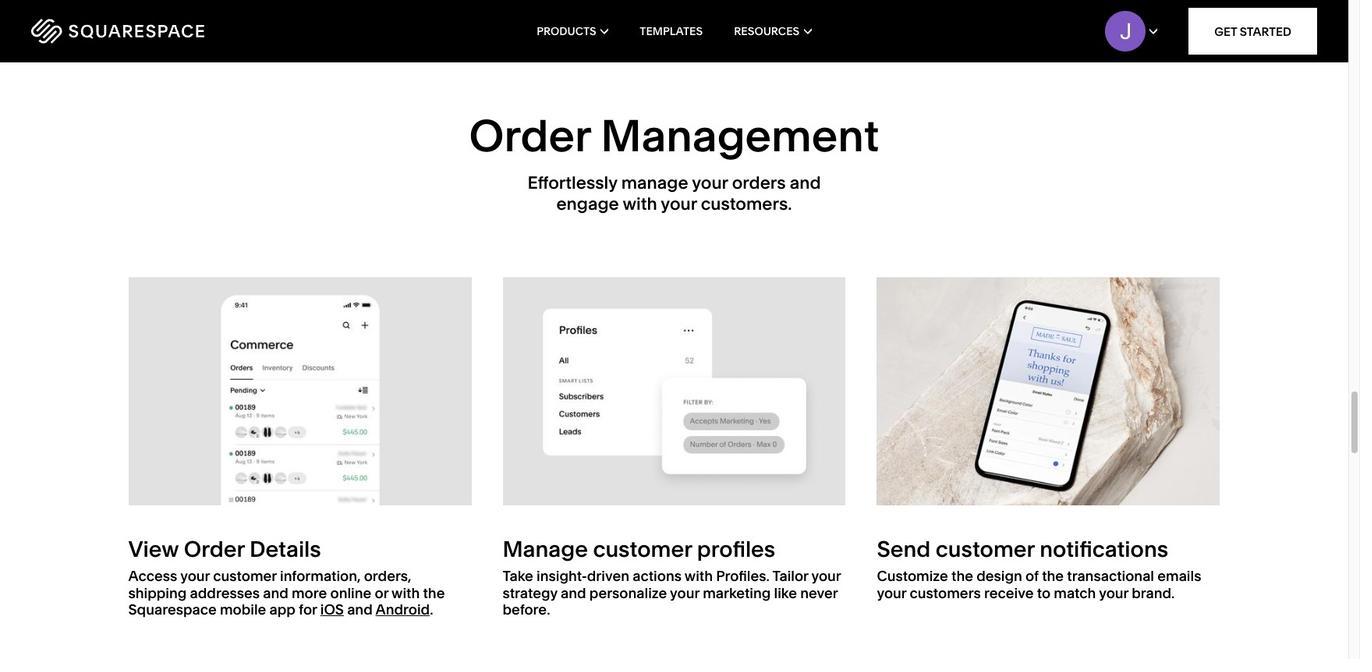 Task type: describe. For each thing, give the bounding box(es) containing it.
ios and android .
[[320, 601, 433, 619]]

brand.
[[1132, 584, 1175, 602]]

for
[[299, 601, 317, 619]]

templates
[[640, 24, 703, 38]]

tailor
[[773, 567, 809, 585]]

access
[[128, 567, 177, 585]]

orders,
[[364, 567, 412, 585]]

send
[[877, 536, 931, 563]]

get started
[[1215, 24, 1292, 39]]

android
[[376, 601, 430, 619]]

view
[[128, 536, 179, 563]]

.
[[430, 601, 433, 619]]

squarespace logo image
[[31, 19, 204, 44]]

shipping
[[128, 584, 187, 602]]

get
[[1215, 24, 1237, 39]]

your left customers.
[[661, 193, 697, 214]]

effortlessly manage your orders and engage with your customers.
[[528, 172, 821, 214]]

send customer notifications customize the design of the transactional emails your customers receive to match your brand.
[[877, 536, 1202, 602]]

and inside effortlessly manage your orders and engage with your customers.
[[790, 172, 821, 194]]

your right the match
[[1099, 584, 1129, 602]]

receive
[[984, 584, 1034, 602]]

squarespace logo link
[[31, 19, 288, 44]]

marketing
[[703, 584, 771, 602]]

ios
[[320, 601, 344, 619]]

your left orders
[[692, 172, 728, 194]]

personalize
[[590, 584, 667, 602]]

effortlessly
[[528, 172, 618, 194]]

transactional
[[1067, 567, 1155, 585]]

like
[[774, 584, 797, 602]]

notifications
[[1040, 536, 1169, 563]]

to
[[1037, 584, 1051, 602]]

customer profiles ui on squarespace app image
[[503, 277, 846, 505]]

started
[[1240, 24, 1292, 39]]

and inside manage customer profiles take insight-driven actions with profiles. tailor your strategy and personalize your marketing like never before.
[[561, 584, 586, 602]]

1 horizontal spatial order
[[469, 109, 591, 162]]

customers.
[[701, 193, 792, 214]]

design
[[977, 567, 1023, 585]]

manage
[[503, 536, 588, 563]]

products
[[537, 24, 597, 38]]

take
[[503, 567, 533, 585]]

order management
[[469, 109, 880, 162]]



Task type: locate. For each thing, give the bounding box(es) containing it.
customer inside send customer notifications customize the design of the transactional emails your customers receive to match your brand.
[[936, 536, 1035, 563]]

android link
[[376, 601, 430, 619]]

and
[[790, 172, 821, 194], [263, 584, 288, 602], [561, 584, 586, 602], [347, 601, 373, 619]]

or
[[375, 584, 389, 602]]

your left marketing on the bottom
[[670, 584, 700, 602]]

engage
[[557, 193, 619, 214]]

with inside manage customer profiles take insight-driven actions with profiles. tailor your strategy and personalize your marketing like never before.
[[685, 567, 713, 585]]

customer down view order details
[[213, 567, 277, 585]]

order up effortlessly
[[469, 109, 591, 162]]

customer up actions
[[593, 536, 692, 563]]

and inside access your customer information, orders, shipping addresses and more online or with the squarespace mobile app for
[[263, 584, 288, 602]]

get started link
[[1189, 8, 1318, 55]]

your right tailor
[[812, 567, 841, 585]]

example store notification on phone image
[[877, 277, 1220, 505]]

1 horizontal spatial with
[[623, 193, 657, 214]]

with right the or
[[392, 584, 420, 602]]

2 horizontal spatial customer
[[936, 536, 1035, 563]]

customer for send
[[936, 536, 1035, 563]]

access your customer information, orders, shipping addresses and more online or with the squarespace mobile app for
[[128, 567, 445, 619]]

templates link
[[640, 0, 703, 62]]

driven
[[587, 567, 630, 585]]

customer inside manage customer profiles take insight-driven actions with profiles. tailor your strategy and personalize your marketing like never before.
[[593, 536, 692, 563]]

0 vertical spatial order
[[469, 109, 591, 162]]

customers
[[910, 584, 981, 602]]

addresses
[[190, 584, 260, 602]]

the inside access your customer information, orders, shipping addresses and more online or with the squarespace mobile app for
[[423, 584, 445, 602]]

manage customer profiles take insight-driven actions with profiles. tailor your strategy and personalize your marketing like never before.
[[503, 536, 841, 619]]

with inside effortlessly manage your orders and engage with your customers.
[[623, 193, 657, 214]]

the
[[952, 567, 974, 585], [1042, 567, 1064, 585], [423, 584, 445, 602]]

never
[[800, 584, 838, 602]]

strategy
[[503, 584, 558, 602]]

profiles
[[697, 536, 776, 563]]

with right actions
[[685, 567, 713, 585]]

your inside access your customer information, orders, shipping addresses and more online or with the squarespace mobile app for
[[180, 567, 210, 585]]

more
[[292, 584, 327, 602]]

0 horizontal spatial with
[[392, 584, 420, 602]]

ios link
[[320, 601, 344, 619]]

2 horizontal spatial the
[[1042, 567, 1064, 585]]

and left driven
[[561, 584, 586, 602]]

and left the more
[[263, 584, 288, 602]]

your down send
[[877, 584, 907, 602]]

orders
[[732, 172, 786, 194]]

emails
[[1158, 567, 1202, 585]]

the right orders,
[[423, 584, 445, 602]]

order
[[469, 109, 591, 162], [184, 536, 245, 563]]

products button
[[537, 0, 609, 62]]

order up "addresses"
[[184, 536, 245, 563]]

app
[[270, 601, 296, 619]]

and right orders
[[790, 172, 821, 194]]

resources
[[734, 24, 800, 38]]

before.
[[503, 601, 550, 619]]

profiles.
[[716, 567, 770, 585]]

details
[[250, 536, 321, 563]]

customer up design
[[936, 536, 1035, 563]]

with inside access your customer information, orders, shipping addresses and more online or with the squarespace mobile app for
[[392, 584, 420, 602]]

actions
[[633, 567, 682, 585]]

manage
[[622, 172, 688, 194]]

1 vertical spatial order
[[184, 536, 245, 563]]

information,
[[280, 567, 361, 585]]

0 horizontal spatial order
[[184, 536, 245, 563]]

customer
[[593, 536, 692, 563], [936, 536, 1035, 563], [213, 567, 277, 585]]

and left the or
[[347, 601, 373, 619]]

mobile
[[220, 601, 266, 619]]

customer for manage
[[593, 536, 692, 563]]

insight-
[[537, 567, 587, 585]]

0 horizontal spatial customer
[[213, 567, 277, 585]]

commerce orders ui on squarespace app image
[[128, 277, 472, 505]]

0 horizontal spatial the
[[423, 584, 445, 602]]

with right engage
[[623, 193, 657, 214]]

your down view order details
[[180, 567, 210, 585]]

the left design
[[952, 567, 974, 585]]

with
[[623, 193, 657, 214], [685, 567, 713, 585], [392, 584, 420, 602]]

the right of
[[1042, 567, 1064, 585]]

of
[[1026, 567, 1039, 585]]

online
[[330, 584, 372, 602]]

customer inside access your customer information, orders, shipping addresses and more online or with the squarespace mobile app for
[[213, 567, 277, 585]]

match
[[1054, 584, 1096, 602]]

view order details
[[128, 536, 321, 563]]

1 horizontal spatial customer
[[593, 536, 692, 563]]

1 horizontal spatial the
[[952, 567, 974, 585]]

2 horizontal spatial with
[[685, 567, 713, 585]]

your
[[692, 172, 728, 194], [661, 193, 697, 214], [180, 567, 210, 585], [812, 567, 841, 585], [670, 584, 700, 602], [877, 584, 907, 602], [1099, 584, 1129, 602]]

customize
[[877, 567, 948, 585]]

squarespace
[[128, 601, 217, 619]]

management
[[601, 109, 880, 162]]

resources button
[[734, 0, 812, 62]]



Task type: vqa. For each thing, say whether or not it's contained in the screenshot.
LUSAKA element
no



